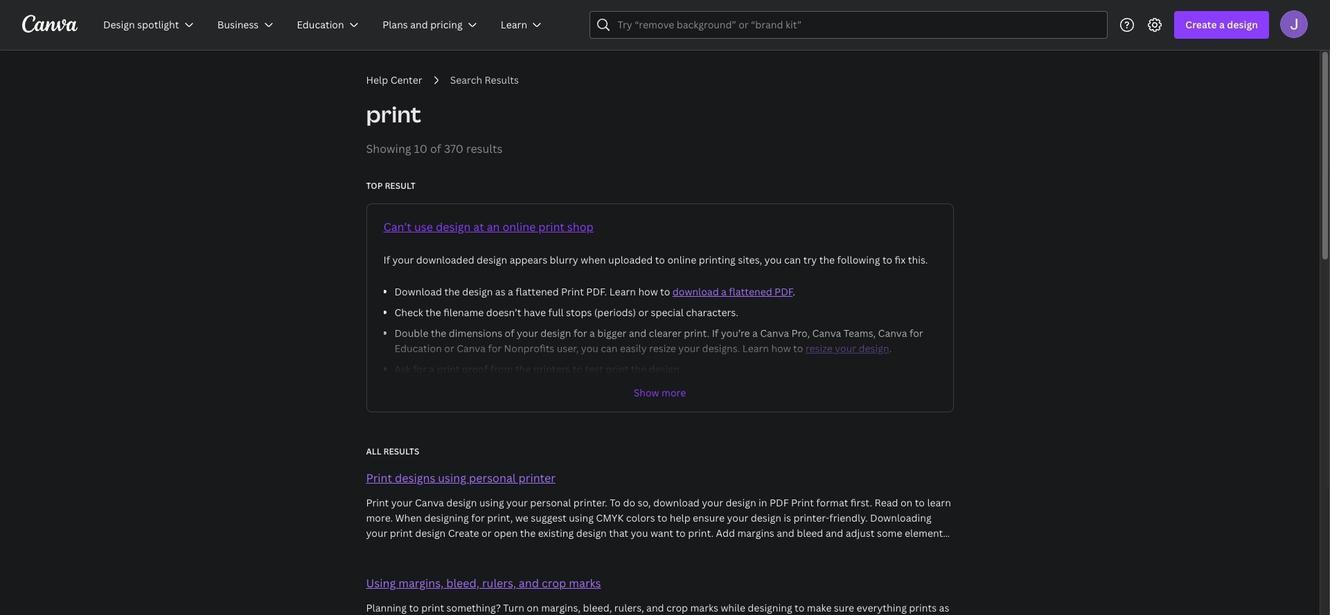 Task type: locate. For each thing, give the bounding box(es) containing it.
jacob simon image
[[1280, 10, 1308, 38]]



Task type: describe. For each thing, give the bounding box(es) containing it.
Search term: search field
[[618, 12, 1099, 38]]

top level navigation element
[[94, 11, 557, 39]]



Task type: vqa. For each thing, say whether or not it's contained in the screenshot.
Add a new color "icon"
no



